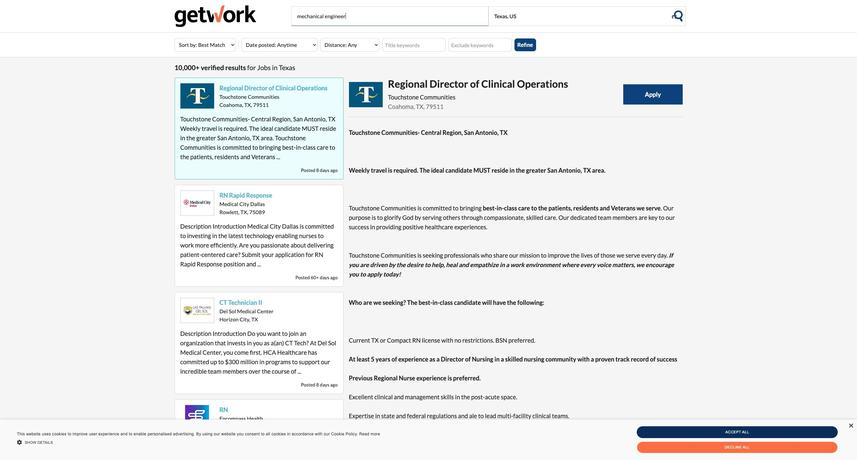 Task type: vqa. For each thing, say whether or not it's contained in the screenshot.
Line Drawing Of A Woman Sitting In Front Of A Computer With A Plant To Her Right image
no



Task type: describe. For each thing, give the bounding box(es) containing it.
getwork logo image
[[174, 5, 256, 27]]

2 appcast xcelerate (cpa) image from the top
[[180, 191, 214, 216]]

1 appcast xcelerate (cpa) image from the top
[[180, 83, 214, 109]]

Job title, company or keywords text field
[[291, 6, 488, 26]]

3 appcast xcelerate (cpa) image from the top
[[180, 298, 214, 324]]

4 appcast xcelerate (cpa) image from the top
[[180, 406, 214, 431]]



Task type: locate. For each thing, give the bounding box(es) containing it.
Title keywords text field
[[382, 38, 445, 52]]

alert
[[0, 420, 857, 461]]

City, state or zip text field
[[488, 6, 671, 26]]

Exclude keywords text field
[[448, 38, 512, 52]]

appcast xcelerate (cpa) image
[[180, 83, 214, 109], [180, 191, 214, 216], [180, 298, 214, 324], [180, 406, 214, 431]]



